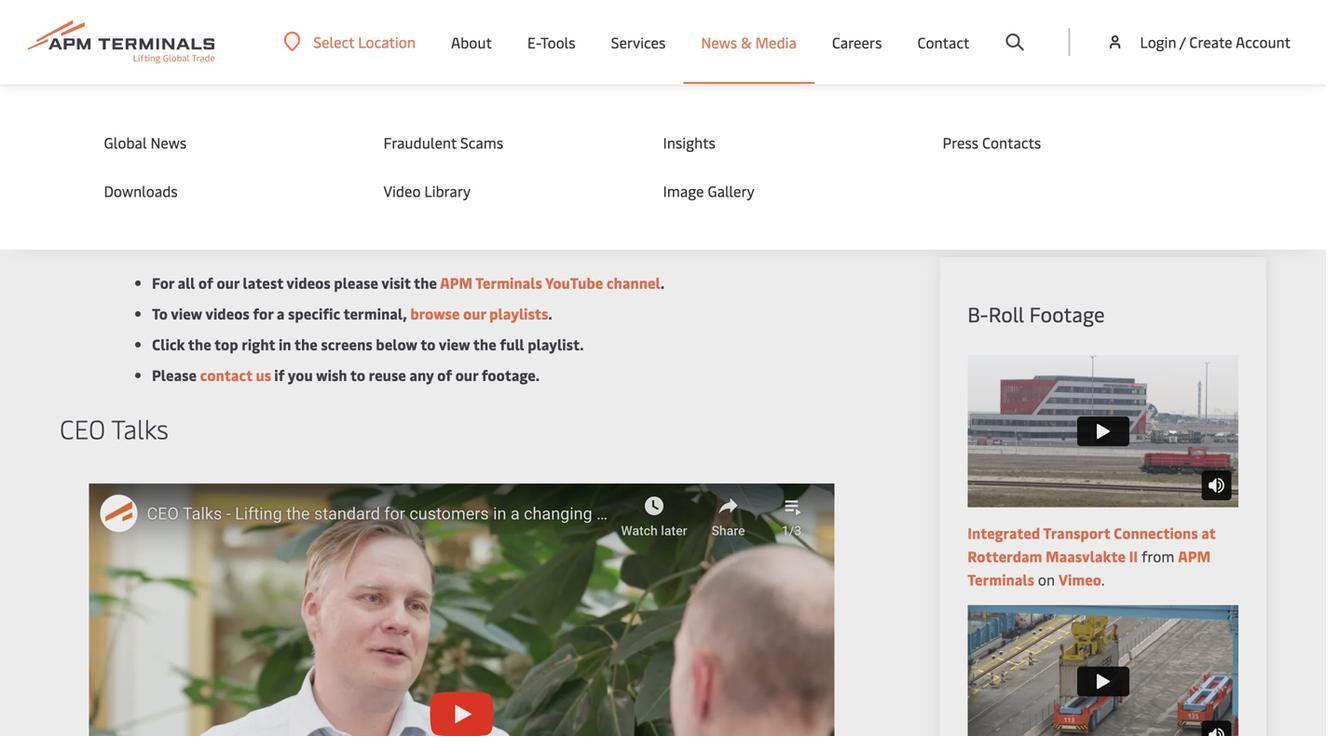 Task type: describe. For each thing, give the bounding box(es) containing it.
ceo talks
[[60, 411, 169, 446]]

services button
[[611, 0, 666, 84]]

all
[[178, 273, 195, 293]]

news & media button
[[701, 0, 797, 84]]

footage.
[[482, 365, 540, 385]]

fraudulent
[[384, 132, 457, 152]]

global for global news
[[104, 132, 147, 152]]

&
[[741, 32, 752, 52]]

0 horizontal spatial .
[[548, 303, 552, 323]]

0 horizontal spatial apm
[[440, 273, 473, 293]]

2 horizontal spatial .
[[1102, 569, 1105, 590]]

for
[[253, 303, 273, 323]]

the left top
[[188, 334, 211, 354]]

create
[[1189, 32, 1233, 52]]

0 vertical spatial to
[[421, 334, 436, 354]]

select location
[[313, 32, 416, 52]]

right
[[242, 334, 275, 354]]

global home link
[[60, 92, 135, 110]]

on
[[1038, 569, 1055, 590]]

below
[[376, 334, 418, 354]]

contact us link
[[200, 365, 271, 385]]

click
[[152, 334, 185, 354]]

0 vertical spatial .
[[661, 273, 665, 293]]

image
[[663, 181, 704, 201]]

from
[[1138, 546, 1178, 566]]

maasvlakte
[[1046, 546, 1126, 566]]

gallery
[[708, 181, 755, 201]]

contact button
[[917, 0, 970, 84]]

specific
[[288, 303, 340, 323]]

integrated transport connections at rotterdam maasvlakte ii
[[968, 523, 1216, 566]]

for all of our latest videos please visit the apm terminals youtube channel .
[[152, 273, 665, 293]]

terminals inside 'apm terminals'
[[968, 569, 1035, 590]]

select
[[313, 32, 354, 52]]

global for global home > video library
[[60, 92, 97, 110]]

browse our playlists link
[[410, 303, 548, 323]]

video library inside 'link'
[[384, 181, 471, 201]]

top
[[214, 334, 238, 354]]

press contacts link
[[943, 132, 1185, 153]]

please contact us if you wish to reuse any of our footage.
[[152, 365, 540, 385]]

1 horizontal spatial view
[[439, 334, 470, 354]]

>
[[143, 92, 150, 110]]

visit
[[381, 273, 411, 293]]

apm terminals youtube channel link
[[440, 273, 661, 293]]

video inside 'link'
[[384, 181, 421, 201]]

apm inside 'apm terminals'
[[1178, 546, 1211, 566]]

2 vertical spatial our
[[455, 365, 478, 385]]

to view videos for a specific terminal, browse our playlists .
[[152, 303, 552, 323]]

the right in
[[294, 334, 318, 354]]

0 horizontal spatial video library
[[60, 151, 369, 225]]

youtube
[[545, 273, 603, 293]]

click the top right in the screens below to view the full playlist.
[[152, 334, 584, 354]]

0 horizontal spatial to
[[350, 365, 365, 385]]

press contacts
[[943, 132, 1041, 152]]

login
[[1140, 32, 1177, 52]]

login / create account link
[[1106, 0, 1291, 84]]

video library link
[[384, 181, 626, 201]]

b-
[[968, 300, 989, 328]]

transport
[[1043, 523, 1110, 543]]



Task type: vqa. For each thing, say whether or not it's contained in the screenshot.


Task type: locate. For each thing, give the bounding box(es) containing it.
about
[[451, 32, 492, 52]]

contact
[[917, 32, 970, 52]]

in
[[279, 334, 291, 354]]

image gallery link
[[663, 181, 905, 201]]

vimeo
[[1059, 569, 1102, 590]]

roll
[[989, 300, 1025, 328]]

videos up top
[[205, 303, 250, 323]]

integrated
[[968, 523, 1040, 543]]

0 horizontal spatial global
[[60, 92, 97, 110]]

videos
[[286, 273, 331, 293], [205, 303, 250, 323]]

videos up specific
[[286, 273, 331, 293]]

video right >
[[153, 92, 186, 110]]

our right browse
[[463, 303, 486, 323]]

tools
[[541, 32, 576, 52]]

library inside 'link'
[[424, 181, 471, 201]]

1 vertical spatial view
[[439, 334, 470, 354]]

1 vertical spatial apm
[[1178, 546, 1211, 566]]

terminal,
[[343, 303, 407, 323]]

0 vertical spatial our
[[217, 273, 239, 293]]

at
[[1201, 523, 1216, 543]]

0 vertical spatial of
[[198, 273, 213, 293]]

news left &
[[701, 32, 737, 52]]

for
[[152, 273, 174, 293]]

0 vertical spatial news
[[701, 32, 737, 52]]

careers button
[[832, 0, 882, 84]]

integrated transport connections at rotterdam maasvlakte ii link
[[968, 523, 1216, 566]]

0 horizontal spatial videos
[[205, 303, 250, 323]]

of right any
[[437, 365, 452, 385]]

press
[[943, 132, 979, 152]]

0 vertical spatial terminals
[[475, 273, 542, 293]]

global inside global news link
[[104, 132, 147, 152]]

1 vertical spatial .
[[548, 303, 552, 323]]

of right all
[[198, 273, 213, 293]]

apm down at
[[1178, 546, 1211, 566]]

if
[[274, 365, 285, 385]]

0 horizontal spatial view
[[171, 303, 202, 323]]

image gallery
[[663, 181, 755, 201]]

select location button
[[284, 31, 416, 52]]

/
[[1180, 32, 1186, 52]]

e-
[[527, 32, 541, 52]]

2 vertical spatial .
[[1102, 569, 1105, 590]]

news
[[701, 32, 737, 52], [150, 132, 187, 152]]

1 horizontal spatial .
[[661, 273, 665, 293]]

terminals up the playlists
[[475, 273, 542, 293]]

to right wish
[[350, 365, 365, 385]]

insights link
[[663, 132, 905, 153]]

0 horizontal spatial terminals
[[475, 273, 542, 293]]

terminals down 'rotterdam'
[[968, 569, 1035, 590]]

account
[[1236, 32, 1291, 52]]

0 horizontal spatial news
[[150, 132, 187, 152]]

channel
[[607, 273, 661, 293]]

playlists
[[489, 303, 548, 323]]

ceo
[[60, 411, 105, 446]]

services
[[611, 32, 666, 52]]

1 horizontal spatial apm
[[1178, 546, 1211, 566]]

1 vertical spatial our
[[463, 303, 486, 323]]

global news
[[104, 132, 187, 152]]

news & media
[[701, 32, 797, 52]]

fraudulent scams
[[384, 132, 503, 152]]

view right to
[[171, 303, 202, 323]]

login / create account
[[1140, 32, 1291, 52]]

our left footage.
[[455, 365, 478, 385]]

1 vertical spatial global
[[104, 132, 147, 152]]

on vimeo .
[[1035, 569, 1105, 590]]

e-tools
[[527, 32, 576, 52]]

news inside dropdown button
[[701, 32, 737, 52]]

1 horizontal spatial of
[[437, 365, 452, 385]]

the left full
[[473, 334, 497, 354]]

playlist.
[[528, 334, 584, 354]]

media
[[756, 32, 797, 52]]

global home > video library
[[60, 92, 230, 110]]

insights
[[663, 132, 716, 152]]

reuse
[[369, 365, 406, 385]]

ii
[[1129, 546, 1138, 566]]

careers
[[832, 32, 882, 52]]

fraudulent scams link
[[384, 132, 626, 153]]

you
[[288, 365, 313, 385]]

vimeo link
[[1059, 569, 1102, 590]]

news down global home > video library
[[150, 132, 187, 152]]

. right youtube
[[661, 273, 665, 293]]

video library
[[60, 151, 369, 225], [384, 181, 471, 201]]

. down the maasvlakte
[[1102, 569, 1105, 590]]

.
[[661, 273, 665, 293], [548, 303, 552, 323], [1102, 569, 1105, 590]]

1 vertical spatial news
[[150, 132, 187, 152]]

wish
[[316, 365, 347, 385]]

b-roll footage
[[968, 300, 1105, 328]]

1 horizontal spatial videos
[[286, 273, 331, 293]]

scams
[[460, 132, 503, 152]]

apm up browse
[[440, 273, 473, 293]]

video down the home
[[60, 151, 192, 225]]

1 vertical spatial terminals
[[968, 569, 1035, 590]]

our
[[217, 273, 239, 293], [463, 303, 486, 323], [455, 365, 478, 385]]

apm terminals
[[968, 546, 1211, 590]]

global down the home
[[104, 132, 147, 152]]

latest
[[243, 273, 283, 293]]

e-tools button
[[527, 0, 576, 84]]

connections
[[1114, 523, 1198, 543]]

browse
[[410, 303, 460, 323]]

1 horizontal spatial terminals
[[968, 569, 1035, 590]]

about button
[[451, 0, 492, 84]]

contact
[[200, 365, 252, 385]]

apm terminals link
[[968, 546, 1211, 590]]

talks
[[111, 411, 169, 446]]

0 vertical spatial view
[[171, 303, 202, 323]]

0 vertical spatial global
[[60, 92, 97, 110]]

our left latest
[[217, 273, 239, 293]]

1 vertical spatial videos
[[205, 303, 250, 323]]

0 vertical spatial apm
[[440, 273, 473, 293]]

global left the home
[[60, 92, 97, 110]]

0 horizontal spatial of
[[198, 273, 213, 293]]

please
[[334, 273, 378, 293]]

contacts
[[982, 132, 1041, 152]]

rotterdam
[[968, 546, 1042, 566]]

1 vertical spatial to
[[350, 365, 365, 385]]

1 horizontal spatial video library
[[384, 181, 471, 201]]

0 vertical spatial videos
[[286, 273, 331, 293]]

1 horizontal spatial global
[[104, 132, 147, 152]]

view
[[171, 303, 202, 323], [439, 334, 470, 354]]

1 horizontal spatial to
[[421, 334, 436, 354]]

video down fraudulent
[[384, 181, 421, 201]]

library
[[189, 92, 230, 110], [206, 151, 369, 225], [424, 181, 471, 201]]

any
[[410, 365, 434, 385]]

home
[[100, 92, 135, 110]]

screens
[[321, 334, 373, 354]]

a
[[277, 303, 285, 323]]

view down browse
[[439, 334, 470, 354]]

the
[[414, 273, 437, 293], [188, 334, 211, 354], [294, 334, 318, 354], [473, 334, 497, 354]]

to
[[152, 303, 168, 323]]

1 horizontal spatial news
[[701, 32, 737, 52]]

terminals
[[475, 273, 542, 293], [968, 569, 1035, 590]]

global
[[60, 92, 97, 110], [104, 132, 147, 152]]

downloads
[[104, 181, 178, 201]]

downloads link
[[104, 181, 346, 201]]

global news link
[[104, 132, 346, 153]]

please
[[152, 365, 197, 385]]

1 vertical spatial of
[[437, 365, 452, 385]]

footage
[[1029, 300, 1105, 328]]

us
[[256, 365, 271, 385]]

to right the below
[[421, 334, 436, 354]]

the right visit
[[414, 273, 437, 293]]

. down apm terminals youtube channel link
[[548, 303, 552, 323]]

location
[[358, 32, 416, 52]]



